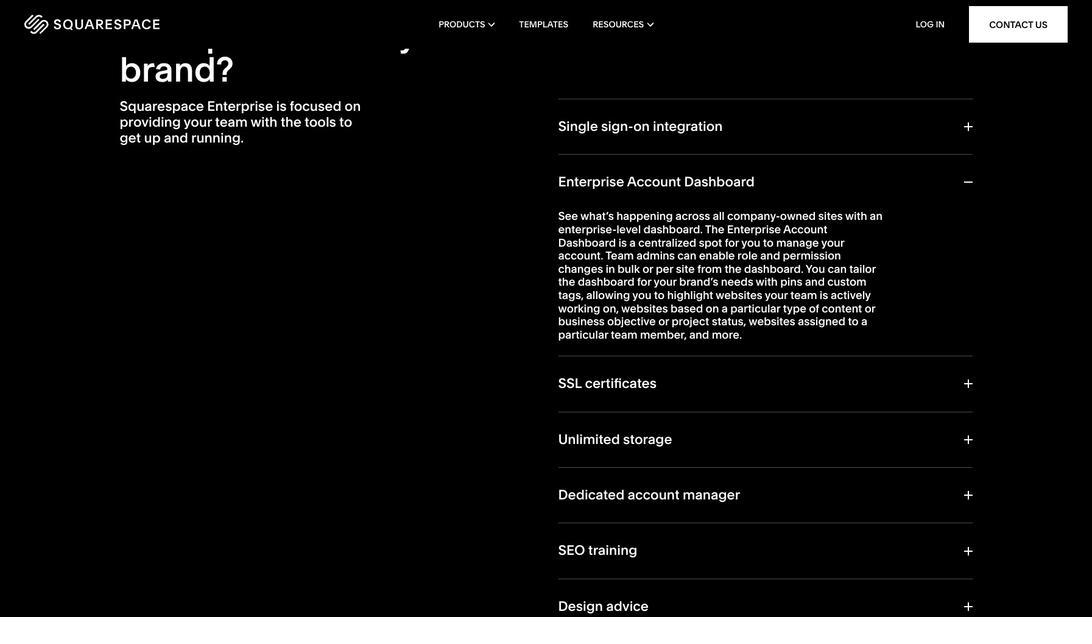 Task type: locate. For each thing, give the bounding box(es) containing it.
squarespace
[[280, 0, 494, 22], [120, 98, 204, 114]]

on left integration
[[634, 118, 650, 134]]

websites up the status,
[[716, 288, 763, 302]]

highlight
[[667, 288, 714, 302]]

is up bulk
[[619, 236, 627, 250]]

is left focused
[[276, 98, 287, 114]]

seo training
[[558, 543, 637, 559]]

changes
[[558, 262, 603, 276]]

allowing
[[586, 288, 630, 302]]

0 horizontal spatial account
[[627, 174, 681, 190]]

to
[[339, 114, 352, 130], [763, 236, 774, 250], [654, 288, 665, 302], [848, 314, 859, 328]]

2 horizontal spatial team
[[791, 288, 817, 302]]

2 horizontal spatial with
[[845, 209, 868, 223]]

1 horizontal spatial account
[[784, 222, 828, 236]]

with right the running. at the top of the page
[[251, 114, 278, 130]]

and
[[164, 130, 188, 146], [761, 249, 780, 263], [805, 275, 825, 289], [690, 328, 709, 342]]

certificates
[[585, 375, 657, 392]]

websites up member, at the right bottom
[[622, 301, 668, 315]]

1 vertical spatial team
[[791, 288, 817, 302]]

to inside squarespace enterprise is focused on providing your team with the tools to get up and running.
[[339, 114, 352, 130]]

ssl
[[558, 375, 582, 392]]

or right content
[[865, 301, 876, 315]]

ssl certificates
[[558, 375, 657, 392]]

2 horizontal spatial is
[[820, 288, 828, 302]]

can inside what can squarespace enterprise do for your brand?
[[212, 0, 272, 22]]

1 vertical spatial squarespace
[[120, 98, 204, 114]]

0 vertical spatial dashboard
[[684, 174, 755, 190]]

dashboard up all
[[684, 174, 755, 190]]

admins
[[637, 249, 675, 263]]

role
[[738, 249, 758, 263]]

0 horizontal spatial with
[[251, 114, 278, 130]]

or left based
[[659, 314, 669, 328]]

1 horizontal spatial can
[[678, 249, 697, 263]]

spot
[[699, 236, 722, 250]]

on
[[345, 98, 361, 114], [634, 118, 650, 134], [706, 301, 719, 315]]

site
[[676, 262, 695, 276]]

for left per
[[637, 275, 652, 289]]

2 horizontal spatial or
[[865, 301, 876, 315]]

1 horizontal spatial you
[[742, 236, 761, 250]]

0 horizontal spatial can
[[212, 0, 272, 22]]

1 vertical spatial dashboard
[[558, 236, 616, 250]]

1 vertical spatial on
[[634, 118, 650, 134]]

focused
[[290, 98, 342, 114]]

what's
[[581, 209, 614, 223]]

0 vertical spatial on
[[345, 98, 361, 114]]

dashboard.
[[644, 222, 703, 236], [744, 262, 804, 276]]

on inside squarespace enterprise is focused on providing your team with the tools to get up and running.
[[345, 98, 361, 114]]

with inside squarespace enterprise is focused on providing your team with the tools to get up and running.
[[251, 114, 278, 130]]

account
[[628, 487, 680, 503]]

to right role
[[763, 236, 774, 250]]

you
[[742, 236, 761, 250], [633, 288, 652, 302]]

1 horizontal spatial dashboard.
[[744, 262, 804, 276]]

1 vertical spatial is
[[619, 236, 627, 250]]

particular
[[731, 301, 781, 315], [558, 328, 608, 342]]

dedicated account manager
[[558, 487, 740, 503]]

working
[[558, 301, 601, 315]]

account inside see what's happening across all company-owned sites with an enterprise-level dashboard. the enterprise account dashboard is a centralized spot for you to manage your account. team admins can enable role and permission changes in bulk or per site from the dashboard. you can tailor the dashboard for your brand's needs with pins and custom tags, allowing you to highlight websites your team is actively working on, websites based on a particular type of content or business objective or project status, websites assigned to a particular team member, and more.
[[784, 222, 828, 236]]

you down company- on the right top of page
[[742, 236, 761, 250]]

on right based
[[706, 301, 719, 315]]

1 vertical spatial account
[[784, 222, 828, 236]]

permission
[[783, 249, 841, 263]]

single
[[558, 118, 598, 134]]

your
[[398, 14, 470, 56], [184, 114, 212, 130], [822, 236, 845, 250], [654, 275, 677, 289], [765, 288, 788, 302]]

0 vertical spatial particular
[[731, 301, 781, 315]]

2 vertical spatial on
[[706, 301, 719, 315]]

tools
[[305, 114, 336, 130]]

can
[[212, 0, 272, 22], [678, 249, 697, 263], [828, 262, 847, 276]]

design advice
[[558, 598, 649, 615]]

the left the tools at the left of page
[[281, 114, 302, 130]]

brand?
[[120, 48, 234, 90]]

websites
[[716, 288, 763, 302], [622, 301, 668, 315], [749, 314, 796, 328]]

is
[[276, 98, 287, 114], [619, 236, 627, 250], [820, 288, 828, 302]]

a
[[630, 236, 636, 250], [722, 301, 728, 315], [862, 314, 868, 328]]

member,
[[640, 328, 687, 342]]

a up more.
[[722, 301, 728, 315]]

0 vertical spatial you
[[742, 236, 761, 250]]

1 horizontal spatial with
[[756, 275, 778, 289]]

0 vertical spatial for
[[347, 14, 391, 56]]

contact us link
[[969, 6, 1068, 43]]

0 vertical spatial with
[[251, 114, 278, 130]]

with left an
[[845, 209, 868, 223]]

for right "do" at the top of the page
[[347, 14, 391, 56]]

1 horizontal spatial is
[[619, 236, 627, 250]]

0 horizontal spatial dashboard.
[[644, 222, 703, 236]]

needs
[[721, 275, 754, 289]]

0 vertical spatial account
[[627, 174, 681, 190]]

0 vertical spatial dashboard.
[[644, 222, 703, 236]]

custom
[[828, 275, 867, 289]]

2 vertical spatial with
[[756, 275, 778, 289]]

0 horizontal spatial for
[[347, 14, 391, 56]]

0 horizontal spatial the
[[281, 114, 302, 130]]

1 horizontal spatial for
[[637, 275, 652, 289]]

the right from
[[725, 262, 742, 276]]

2 vertical spatial team
[[611, 328, 638, 342]]

1 horizontal spatial squarespace
[[280, 0, 494, 22]]

log             in
[[916, 19, 945, 30]]

you up the objective
[[633, 288, 652, 302]]

manager
[[683, 487, 740, 503]]

a left admins
[[630, 236, 636, 250]]

on right the tools at the left of page
[[345, 98, 361, 114]]

enterprise inside squarespace enterprise is focused on providing your team with the tools to get up and running.
[[207, 98, 273, 114]]

for inside what can squarespace enterprise do for your brand?
[[347, 14, 391, 56]]

0 horizontal spatial squarespace
[[120, 98, 204, 114]]

websites right the status,
[[749, 314, 796, 328]]

with for sites
[[845, 209, 868, 223]]

company-
[[727, 209, 780, 223]]

1 vertical spatial with
[[845, 209, 868, 223]]

1 vertical spatial you
[[633, 288, 652, 302]]

team
[[215, 114, 248, 130], [791, 288, 817, 302], [611, 328, 638, 342]]

dashboard. down manage
[[744, 262, 804, 276]]

squarespace logo image
[[24, 15, 160, 34]]

particular down needs
[[731, 301, 781, 315]]

0 vertical spatial squarespace
[[280, 0, 494, 22]]

account up happening
[[627, 174, 681, 190]]

products
[[439, 19, 485, 30]]

for right spot
[[725, 236, 739, 250]]

more.
[[712, 328, 742, 342]]

0 horizontal spatial you
[[633, 288, 652, 302]]

2 vertical spatial for
[[637, 275, 652, 289]]

team inside squarespace enterprise is focused on providing your team with the tools to get up and running.
[[215, 114, 248, 130]]

and right up
[[164, 130, 188, 146]]

2 horizontal spatial on
[[706, 301, 719, 315]]

0 horizontal spatial particular
[[558, 328, 608, 342]]

dedicated
[[558, 487, 625, 503]]

dashboard up the changes
[[558, 236, 616, 250]]

particular down working
[[558, 328, 608, 342]]

account up permission
[[784, 222, 828, 236]]

the
[[281, 114, 302, 130], [725, 262, 742, 276], [558, 275, 575, 289]]

0 vertical spatial is
[[276, 98, 287, 114]]

1 vertical spatial for
[[725, 236, 739, 250]]

1 horizontal spatial or
[[659, 314, 669, 328]]

dashboard. up admins
[[644, 222, 703, 236]]

or
[[643, 262, 654, 276], [865, 301, 876, 315], [659, 314, 669, 328]]

and left more.
[[690, 328, 709, 342]]

unlimited
[[558, 431, 620, 448]]

objective
[[607, 314, 656, 328]]

0 horizontal spatial is
[[276, 98, 287, 114]]

0 horizontal spatial team
[[215, 114, 248, 130]]

or left per
[[643, 262, 654, 276]]

0 vertical spatial team
[[215, 114, 248, 130]]

account
[[627, 174, 681, 190], [784, 222, 828, 236]]

a down actively
[[862, 314, 868, 328]]

0 horizontal spatial dashboard
[[558, 236, 616, 250]]

actively
[[831, 288, 871, 302]]

the up working
[[558, 275, 575, 289]]

1 horizontal spatial dashboard
[[684, 174, 755, 190]]

advice
[[606, 598, 649, 615]]

in
[[936, 19, 945, 30]]

with left 'pins'
[[756, 275, 778, 289]]

based
[[671, 301, 703, 315]]

enterprise inside see what's happening across all company-owned sites with an enterprise-level dashboard. the enterprise account dashboard is a centralized spot for you to manage your account. team admins can enable role and permission changes in bulk or per site from the dashboard. you can tailor the dashboard for your brand's needs with pins and custom tags, allowing you to highlight websites your team is actively working on, websites based on a particular type of content or business objective or project status, websites assigned to a particular team member, and more.
[[727, 222, 781, 236]]

0 horizontal spatial on
[[345, 98, 361, 114]]

is right of
[[820, 288, 828, 302]]

and inside squarespace enterprise is focused on providing your team with the tools to get up and running.
[[164, 130, 188, 146]]

2 horizontal spatial for
[[725, 236, 739, 250]]

with for team
[[251, 114, 278, 130]]

to right the tools at the left of page
[[339, 114, 352, 130]]



Task type: describe. For each thing, give the bounding box(es) containing it.
in
[[606, 262, 615, 276]]

1 horizontal spatial the
[[558, 275, 575, 289]]

centralized
[[639, 236, 697, 250]]

you
[[806, 262, 825, 276]]

and right 'pins'
[[805, 275, 825, 289]]

is inside squarespace enterprise is focused on providing your team with the tools to get up and running.
[[276, 98, 287, 114]]

1 horizontal spatial on
[[634, 118, 650, 134]]

products button
[[439, 0, 495, 49]]

dashboard inside see what's happening across all company-owned sites with an enterprise-level dashboard. the enterprise account dashboard is a centralized spot for you to manage your account. team admins can enable role and permission changes in bulk or per site from the dashboard. you can tailor the dashboard for your brand's needs with pins and custom tags, allowing you to highlight websites your team is actively working on, websites based on a particular type of content or business objective or project status, websites assigned to a particular team member, and more.
[[558, 236, 616, 250]]

tailor
[[850, 262, 876, 276]]

bulk
[[618, 262, 640, 276]]

providing
[[120, 114, 181, 130]]

do
[[296, 14, 339, 56]]

2 horizontal spatial can
[[828, 262, 847, 276]]

on inside see what's happening across all company-owned sites with an enterprise-level dashboard. the enterprise account dashboard is a centralized spot for you to manage your account. team admins can enable role and permission changes in bulk or per site from the dashboard. you can tailor the dashboard for your brand's needs with pins and custom tags, allowing you to highlight websites your team is actively working on, websites based on a particular type of content or business objective or project status, websites assigned to a particular team member, and more.
[[706, 301, 719, 315]]

account.
[[558, 249, 604, 263]]

training
[[588, 543, 637, 559]]

1 horizontal spatial team
[[611, 328, 638, 342]]

see what's happening across all company-owned sites with an enterprise-level dashboard. the enterprise account dashboard is a centralized spot for you to manage your account. team admins can enable role and permission changes in bulk or per site from the dashboard. you can tailor the dashboard for your brand's needs with pins and custom tags, allowing you to highlight websites your team is actively working on, websites based on a particular type of content or business objective or project status, websites assigned to a particular team member, and more.
[[558, 209, 883, 342]]

from
[[698, 262, 722, 276]]

resources button
[[593, 0, 654, 49]]

single sign-on integration
[[558, 118, 723, 134]]

your inside what can squarespace enterprise do for your brand?
[[398, 14, 470, 56]]

enterprise account dashboard
[[558, 174, 755, 190]]

project
[[672, 314, 710, 328]]

squarespace inside squarespace enterprise is focused on providing your team with the tools to get up and running.
[[120, 98, 204, 114]]

what can squarespace enterprise do for your brand?
[[120, 0, 494, 90]]

design
[[558, 598, 603, 615]]

squarespace logo link
[[24, 15, 233, 34]]

content
[[822, 301, 862, 315]]

templates link
[[519, 0, 569, 49]]

enterprise-
[[558, 222, 617, 236]]

us
[[1036, 19, 1048, 30]]

enterprise inside what can squarespace enterprise do for your brand?
[[120, 14, 288, 56]]

happening
[[617, 209, 673, 223]]

0 horizontal spatial a
[[630, 236, 636, 250]]

owned
[[780, 209, 816, 223]]

all
[[713, 209, 725, 223]]

sites
[[819, 209, 843, 223]]

get
[[120, 130, 141, 146]]

assigned
[[798, 314, 846, 328]]

2 horizontal spatial a
[[862, 314, 868, 328]]

log
[[916, 19, 934, 30]]

pins
[[781, 275, 803, 289]]

level
[[617, 222, 641, 236]]

across
[[676, 209, 710, 223]]

see
[[558, 209, 578, 223]]

log             in link
[[916, 19, 945, 30]]

sign-
[[601, 118, 634, 134]]

templates
[[519, 19, 569, 30]]

enable
[[699, 249, 735, 263]]

up
[[144, 130, 161, 146]]

and right role
[[761, 249, 780, 263]]

status,
[[712, 314, 747, 328]]

storage
[[623, 431, 672, 448]]

1 horizontal spatial a
[[722, 301, 728, 315]]

resources
[[593, 19, 644, 30]]

2 horizontal spatial the
[[725, 262, 742, 276]]

the
[[705, 222, 725, 236]]

manage
[[776, 236, 819, 250]]

contact
[[990, 19, 1034, 30]]

on,
[[603, 301, 619, 315]]

unlimited storage
[[558, 431, 672, 448]]

squarespace inside what can squarespace enterprise do for your brand?
[[280, 0, 494, 22]]

contact us
[[990, 19, 1048, 30]]

type
[[783, 301, 807, 315]]

of
[[809, 301, 820, 315]]

an
[[870, 209, 883, 223]]

the inside squarespace enterprise is focused on providing your team with the tools to get up and running.
[[281, 114, 302, 130]]

your inside squarespace enterprise is focused on providing your team with the tools to get up and running.
[[184, 114, 212, 130]]

to down per
[[654, 288, 665, 302]]

seo
[[558, 543, 585, 559]]

1 horizontal spatial particular
[[731, 301, 781, 315]]

per
[[656, 262, 674, 276]]

integration
[[653, 118, 723, 134]]

running.
[[191, 130, 244, 146]]

squarespace enterprise is focused on providing your team with the tools to get up and running.
[[120, 98, 361, 146]]

1 vertical spatial particular
[[558, 328, 608, 342]]

tags,
[[558, 288, 584, 302]]

1 vertical spatial dashboard.
[[744, 262, 804, 276]]

business
[[558, 314, 605, 328]]

team
[[606, 249, 634, 263]]

to down actively
[[848, 314, 859, 328]]

2 vertical spatial is
[[820, 288, 828, 302]]

0 horizontal spatial or
[[643, 262, 654, 276]]

brand's
[[680, 275, 719, 289]]

what
[[120, 0, 204, 22]]

dashboard
[[578, 275, 635, 289]]



Task type: vqa. For each thing, say whether or not it's contained in the screenshot.
sites with
yes



